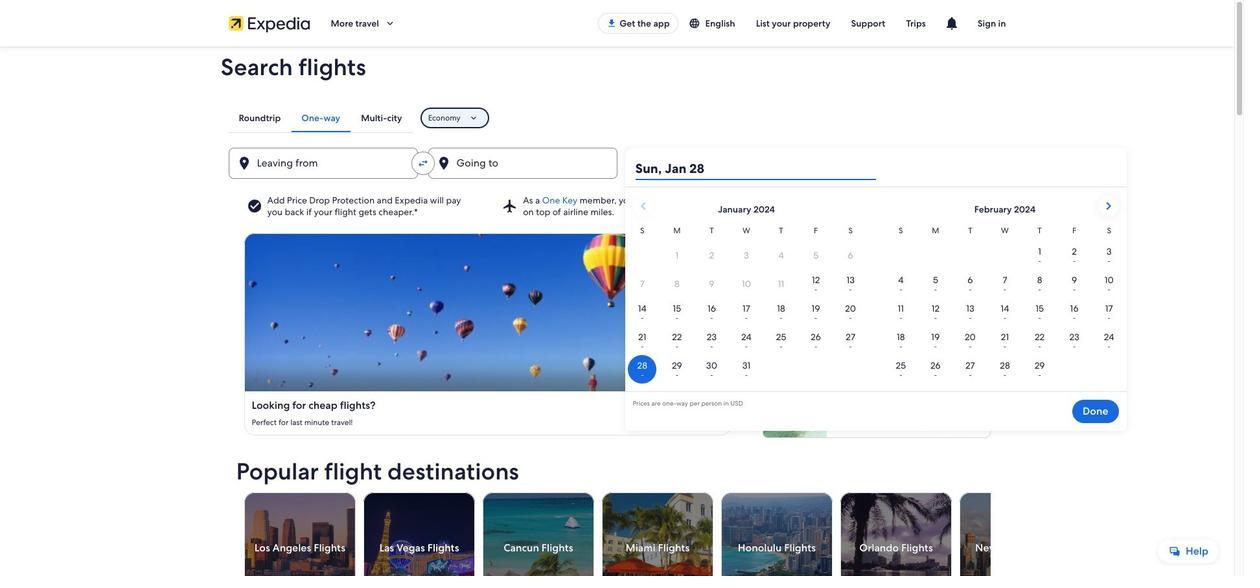 Task type: vqa. For each thing, say whether or not it's contained in the screenshot.
CAR SUPPLIERS LOGO
no



Task type: describe. For each thing, give the bounding box(es) containing it.
small image
[[689, 17, 705, 29]]

expedia logo image
[[228, 14, 310, 32]]

download the app button image
[[607, 18, 617, 29]]

honolulu flights image
[[721, 492, 832, 576]]

next image
[[983, 540, 998, 556]]

next month image
[[1101, 198, 1116, 214]]



Task type: locate. For each thing, give the bounding box(es) containing it.
swap origin and destination values image
[[417, 157, 429, 169]]

tab list
[[228, 104, 413, 132]]

miami flights image
[[602, 492, 713, 576]]

los angeles flights image
[[244, 492, 355, 576]]

las vegas flights image
[[363, 492, 475, 576]]

more travel image
[[384, 17, 396, 29]]

cheap flight in usa image
[[244, 233, 731, 391]]

main content
[[0, 47, 1234, 576]]

previous month image
[[635, 198, 651, 214]]

orlando flights image
[[840, 492, 952, 576]]

previous image
[[236, 540, 252, 556]]

popular flight destinations region
[[228, 459, 1071, 576]]

new york flights image
[[959, 492, 1071, 576]]

communication center icon image
[[944, 16, 960, 31]]

cancun flights image
[[482, 492, 594, 576]]



